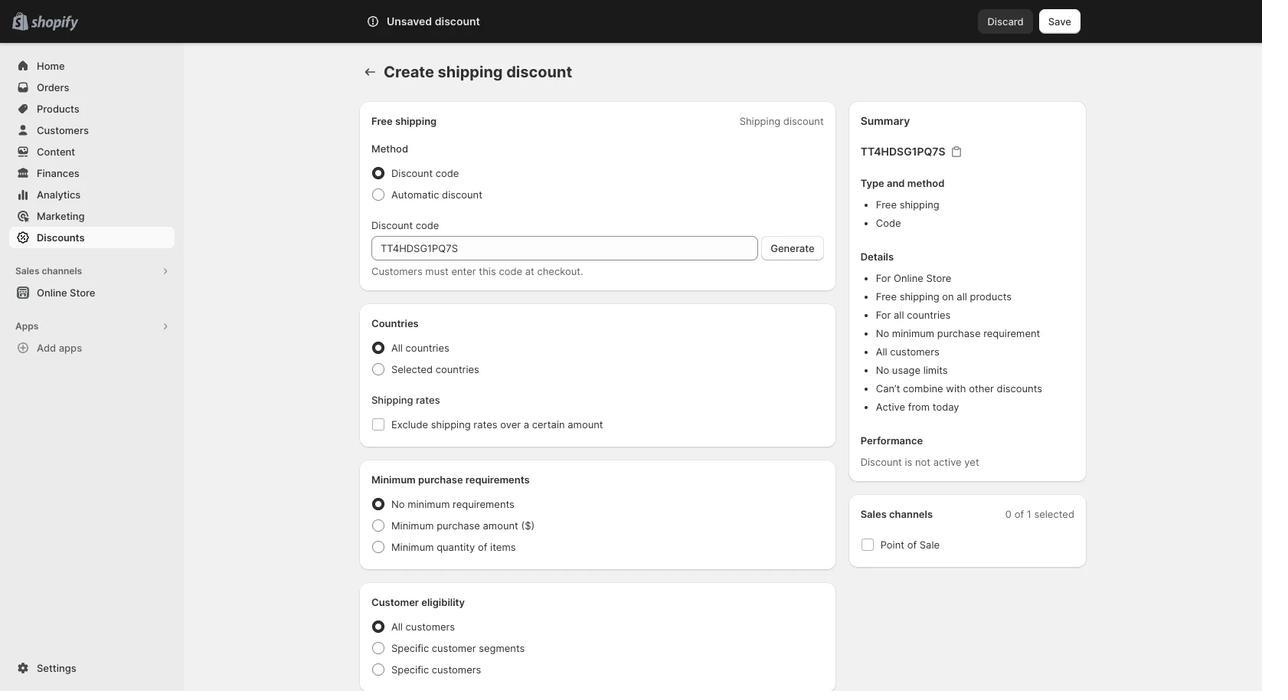 Task type: vqa. For each thing, say whether or not it's contained in the screenshot.
the Online Store link at the top of page
yes



Task type: describe. For each thing, give the bounding box(es) containing it.
home link
[[9, 55, 175, 77]]

specific customers
[[392, 664, 482, 676]]

other
[[970, 382, 995, 395]]

exclude shipping rates over a certain amount
[[392, 418, 604, 431]]

content
[[37, 146, 75, 158]]

code
[[876, 217, 902, 229]]

minimum purchase amount ($)
[[392, 520, 535, 532]]

discard button
[[979, 9, 1034, 34]]

discounts link
[[9, 227, 175, 248]]

1 vertical spatial code
[[416, 219, 439, 231]]

shipping for create shipping discount
[[438, 63, 503, 81]]

shipping rates
[[372, 394, 440, 406]]

segments
[[479, 642, 525, 654]]

apps
[[59, 342, 82, 354]]

all for selected countries
[[392, 342, 403, 354]]

0 vertical spatial code
[[436, 167, 459, 179]]

type
[[861, 177, 885, 189]]

shipping discount
[[740, 115, 824, 127]]

settings link
[[9, 658, 175, 679]]

analytics
[[37, 189, 81, 201]]

marketing
[[37, 210, 85, 222]]

this
[[479, 265, 496, 277]]

purchase for amount
[[437, 520, 480, 532]]

shipping for free shipping code
[[900, 198, 940, 211]]

search button
[[409, 9, 854, 34]]

customer
[[432, 642, 476, 654]]

shipping for exclude shipping rates over a certain amount
[[431, 418, 471, 431]]

customers link
[[9, 120, 175, 141]]

discount for unsaved discount
[[435, 15, 480, 28]]

orders link
[[9, 77, 175, 98]]

finances link
[[9, 162, 175, 184]]

marketing link
[[9, 205, 175, 227]]

specific for specific customers
[[392, 664, 429, 676]]

apps button
[[9, 316, 175, 337]]

requirement
[[984, 327, 1041, 339]]

2 vertical spatial discount
[[861, 456, 903, 468]]

1 for from the top
[[876, 272, 892, 284]]

discount for shipping discount
[[784, 115, 824, 127]]

on
[[943, 290, 955, 303]]

specific for specific customer segments
[[392, 642, 429, 654]]

1 horizontal spatial amount
[[568, 418, 604, 431]]

finances
[[37, 167, 80, 179]]

settings
[[37, 662, 76, 674]]

discount for automatic discount
[[442, 189, 483, 201]]

products
[[971, 290, 1012, 303]]

purchase for requirements
[[418, 474, 463, 486]]

minimum for minimum quantity of items
[[392, 541, 434, 553]]

minimum purchase requirements
[[372, 474, 530, 486]]

sales channels button
[[9, 261, 175, 282]]

1 vertical spatial amount
[[483, 520, 519, 532]]

countries for all countries
[[406, 342, 450, 354]]

automatic discount
[[392, 189, 483, 201]]

automatic
[[392, 189, 439, 201]]

minimum quantity of items
[[392, 541, 516, 553]]

all customers
[[392, 621, 455, 633]]

customers for customers must enter this code at checkout.
[[372, 265, 423, 277]]

store inside online store link
[[70, 287, 95, 299]]

can't
[[876, 382, 901, 395]]

free shipping code
[[876, 198, 940, 229]]

1 vertical spatial all
[[894, 309, 905, 321]]

countries for selected countries
[[436, 363, 480, 375]]

type and method
[[861, 177, 945, 189]]

yet
[[965, 456, 980, 468]]

search
[[435, 15, 467, 28]]

point
[[881, 539, 905, 551]]

selected
[[392, 363, 433, 375]]

content link
[[9, 141, 175, 162]]

1 vertical spatial discount
[[372, 219, 413, 231]]

customers for specific customers
[[432, 664, 482, 676]]

discard
[[988, 15, 1024, 28]]

generate
[[771, 242, 815, 254]]

performance
[[861, 435, 924, 447]]

all for specific customer segments
[[392, 621, 403, 633]]

1 vertical spatial sales
[[861, 508, 887, 520]]

today
[[933, 401, 960, 413]]

apps
[[15, 320, 39, 332]]

discount is not active yet
[[861, 456, 980, 468]]

0 vertical spatial all
[[957, 290, 968, 303]]

online store button
[[0, 282, 184, 303]]

home
[[37, 60, 65, 72]]

online store
[[37, 287, 95, 299]]

minimum for minimum purchase amount ($)
[[392, 520, 434, 532]]

shipping for free shipping
[[395, 115, 437, 127]]

1 vertical spatial sales channels
[[861, 508, 933, 520]]

free shipping
[[372, 115, 437, 127]]

combine
[[904, 382, 944, 395]]

a
[[524, 418, 530, 431]]

orders
[[37, 81, 69, 93]]

not
[[916, 456, 931, 468]]

channels inside button
[[42, 265, 82, 277]]

limits
[[924, 364, 948, 376]]

analytics link
[[9, 184, 175, 205]]

selected
[[1035, 508, 1075, 520]]

0 vertical spatial discount
[[392, 167, 433, 179]]

Discount code text field
[[372, 236, 759, 261]]

($)
[[521, 520, 535, 532]]

create shipping discount
[[384, 63, 573, 81]]



Task type: locate. For each thing, give the bounding box(es) containing it.
online inside the for online store free shipping on all products for all countries no minimum purchase requirement all customers no usage limits can't combine with other discounts active from today
[[894, 272, 924, 284]]

discount up automatic
[[392, 167, 433, 179]]

1 vertical spatial minimum
[[392, 520, 434, 532]]

all inside the for online store free shipping on all products for all countries no minimum purchase requirement all customers no usage limits can't combine with other discounts active from today
[[876, 346, 888, 358]]

1 vertical spatial for
[[876, 309, 892, 321]]

requirements up minimum purchase amount ($)
[[453, 498, 515, 510]]

2 horizontal spatial of
[[1015, 508, 1025, 520]]

amount up items at left
[[483, 520, 519, 532]]

store up on
[[927, 272, 952, 284]]

no minimum requirements
[[392, 498, 515, 510]]

products
[[37, 103, 80, 115]]

code up automatic discount
[[436, 167, 459, 179]]

requirements for minimum purchase requirements
[[466, 474, 530, 486]]

1 vertical spatial store
[[70, 287, 95, 299]]

0 vertical spatial channels
[[42, 265, 82, 277]]

0 horizontal spatial store
[[70, 287, 95, 299]]

minimum left quantity
[[392, 541, 434, 553]]

customers up usage
[[891, 346, 940, 358]]

free down the details
[[876, 290, 897, 303]]

1 vertical spatial online
[[37, 287, 67, 299]]

1 vertical spatial customers
[[406, 621, 455, 633]]

1 vertical spatial rates
[[474, 418, 498, 431]]

selected countries
[[392, 363, 480, 375]]

quantity
[[437, 541, 475, 553]]

point of sale
[[881, 539, 940, 551]]

of left sale
[[908, 539, 917, 551]]

1 vertical spatial shipping
[[372, 394, 413, 406]]

free for free shipping code
[[876, 198, 897, 211]]

items
[[491, 541, 516, 553]]

countries down all countries
[[436, 363, 480, 375]]

shipping inside the for online store free shipping on all products for all countries no minimum purchase requirement all customers no usage limits can't combine with other discounts active from today
[[900, 290, 940, 303]]

1 vertical spatial no
[[876, 364, 890, 376]]

0 vertical spatial customers
[[37, 124, 89, 136]]

1 vertical spatial free
[[876, 198, 897, 211]]

requirements for no minimum requirements
[[453, 498, 515, 510]]

1 horizontal spatial minimum
[[893, 327, 935, 339]]

sales
[[15, 265, 39, 277], [861, 508, 887, 520]]

1 vertical spatial purchase
[[418, 474, 463, 486]]

0 horizontal spatial sales channels
[[15, 265, 82, 277]]

add apps button
[[9, 337, 175, 359]]

all countries
[[392, 342, 450, 354]]

1 horizontal spatial customers
[[372, 265, 423, 277]]

certain
[[532, 418, 565, 431]]

minimum
[[372, 474, 416, 486], [392, 520, 434, 532], [392, 541, 434, 553]]

0 horizontal spatial customers
[[37, 124, 89, 136]]

1 horizontal spatial online
[[894, 272, 924, 284]]

method
[[372, 143, 409, 155]]

discounts
[[37, 231, 85, 244]]

of for sale
[[908, 539, 917, 551]]

discount down performance
[[861, 456, 903, 468]]

of for 1
[[1015, 508, 1025, 520]]

1 vertical spatial minimum
[[408, 498, 450, 510]]

purchase up quantity
[[437, 520, 480, 532]]

customers down customer eligibility
[[406, 621, 455, 633]]

2 vertical spatial purchase
[[437, 520, 480, 532]]

code
[[436, 167, 459, 179], [416, 219, 439, 231], [499, 265, 523, 277]]

customers left must
[[372, 265, 423, 277]]

1 horizontal spatial store
[[927, 272, 952, 284]]

active
[[934, 456, 962, 468]]

0 vertical spatial rates
[[416, 394, 440, 406]]

rates left "over"
[[474, 418, 498, 431]]

purchase down on
[[938, 327, 981, 339]]

1 vertical spatial requirements
[[453, 498, 515, 510]]

0 vertical spatial customers
[[891, 346, 940, 358]]

rates up exclude
[[416, 394, 440, 406]]

2 vertical spatial code
[[499, 265, 523, 277]]

add apps
[[37, 342, 82, 354]]

method
[[908, 177, 945, 189]]

0 horizontal spatial shipping
[[372, 394, 413, 406]]

minimum up usage
[[893, 327, 935, 339]]

all up can't
[[876, 346, 888, 358]]

online store link
[[9, 282, 175, 303]]

generate button
[[762, 236, 824, 261]]

2 vertical spatial no
[[392, 498, 405, 510]]

1 horizontal spatial sales channels
[[861, 508, 933, 520]]

exclude
[[392, 418, 428, 431]]

details
[[861, 251, 894, 263]]

code left the at
[[499, 265, 523, 277]]

customers
[[37, 124, 89, 136], [372, 265, 423, 277]]

0 vertical spatial online
[[894, 272, 924, 284]]

is
[[905, 456, 913, 468]]

2 vertical spatial countries
[[436, 363, 480, 375]]

shopify image
[[31, 16, 78, 31]]

shipping down the method
[[900, 198, 940, 211]]

discount
[[392, 167, 433, 179], [372, 219, 413, 231], [861, 456, 903, 468]]

shipping inside free shipping code
[[900, 198, 940, 211]]

sales up online store on the top of the page
[[15, 265, 39, 277]]

0 horizontal spatial of
[[478, 541, 488, 553]]

add
[[37, 342, 56, 354]]

1 vertical spatial discount code
[[372, 219, 439, 231]]

with
[[947, 382, 967, 395]]

of
[[1015, 508, 1025, 520], [908, 539, 917, 551], [478, 541, 488, 553]]

free up the method
[[372, 115, 393, 127]]

1 specific from the top
[[392, 642, 429, 654]]

all right on
[[957, 290, 968, 303]]

2 vertical spatial minimum
[[392, 541, 434, 553]]

shipping up the method
[[395, 115, 437, 127]]

0 vertical spatial discount code
[[392, 167, 459, 179]]

from
[[909, 401, 930, 413]]

unsaved
[[387, 15, 432, 28]]

create
[[384, 63, 434, 81]]

sales channels
[[15, 265, 82, 277], [861, 508, 933, 520]]

save
[[1049, 15, 1072, 28]]

sales channels inside sales channels button
[[15, 265, 82, 277]]

countries inside the for online store free shipping on all products for all countries no minimum purchase requirement all customers no usage limits can't combine with other discounts active from today
[[907, 309, 951, 321]]

store inside the for online store free shipping on all products for all countries no minimum purchase requirement all customers no usage limits can't combine with other discounts active from today
[[927, 272, 952, 284]]

0 vertical spatial requirements
[[466, 474, 530, 486]]

code down automatic discount
[[416, 219, 439, 231]]

sales inside button
[[15, 265, 39, 277]]

free inside the for online store free shipping on all products for all countries no minimum purchase requirement all customers no usage limits can't combine with other discounts active from today
[[876, 290, 897, 303]]

all up usage
[[894, 309, 905, 321]]

sales up point
[[861, 508, 887, 520]]

save button
[[1040, 9, 1081, 34]]

0 horizontal spatial minimum
[[408, 498, 450, 510]]

discounts
[[997, 382, 1043, 395]]

customers inside the for online store free shipping on all products for all countries no minimum purchase requirement all customers no usage limits can't combine with other discounts active from today
[[891, 346, 940, 358]]

0 horizontal spatial sales
[[15, 265, 39, 277]]

0 vertical spatial sales channels
[[15, 265, 82, 277]]

1
[[1027, 508, 1032, 520]]

of left the 1
[[1015, 508, 1025, 520]]

store
[[927, 272, 952, 284], [70, 287, 95, 299]]

0 vertical spatial minimum
[[372, 474, 416, 486]]

checkout.
[[538, 265, 584, 277]]

1 horizontal spatial of
[[908, 539, 917, 551]]

all down 'countries'
[[392, 342, 403, 354]]

2 for from the top
[[876, 309, 892, 321]]

customers for all customers
[[406, 621, 455, 633]]

1 horizontal spatial rates
[[474, 418, 498, 431]]

for online store free shipping on all products for all countries no minimum purchase requirement all customers no usage limits can't combine with other discounts active from today
[[876, 272, 1043, 413]]

1 vertical spatial channels
[[890, 508, 933, 520]]

discount code down automatic
[[372, 219, 439, 231]]

unsaved discount
[[387, 15, 480, 28]]

eligibility
[[422, 596, 465, 608]]

1 vertical spatial countries
[[406, 342, 450, 354]]

1 horizontal spatial shipping
[[740, 115, 781, 127]]

shipping down "search"
[[438, 63, 503, 81]]

discount down automatic
[[372, 219, 413, 231]]

for
[[876, 272, 892, 284], [876, 309, 892, 321]]

sales channels up online store on the top of the page
[[15, 265, 82, 277]]

customer eligibility
[[372, 596, 465, 608]]

discount code up automatic
[[392, 167, 459, 179]]

2 specific from the top
[[392, 664, 429, 676]]

requirements up 'no minimum requirements' on the left bottom
[[466, 474, 530, 486]]

all down customer
[[392, 621, 403, 633]]

0 vertical spatial countries
[[907, 309, 951, 321]]

specific customer segments
[[392, 642, 525, 654]]

free inside free shipping code
[[876, 198, 897, 211]]

customers for customers
[[37, 124, 89, 136]]

purchase
[[938, 327, 981, 339], [418, 474, 463, 486], [437, 520, 480, 532]]

0 vertical spatial for
[[876, 272, 892, 284]]

1 vertical spatial specific
[[392, 664, 429, 676]]

shipping left on
[[900, 290, 940, 303]]

0 horizontal spatial online
[[37, 287, 67, 299]]

minimum down 'no minimum requirements' on the left bottom
[[392, 520, 434, 532]]

customer
[[372, 596, 419, 608]]

customers
[[891, 346, 940, 358], [406, 621, 455, 633], [432, 664, 482, 676]]

minimum down exclude
[[372, 474, 416, 486]]

free for free shipping
[[372, 115, 393, 127]]

0 horizontal spatial rates
[[416, 394, 440, 406]]

discount
[[435, 15, 480, 28], [507, 63, 573, 81], [784, 115, 824, 127], [442, 189, 483, 201]]

0 vertical spatial purchase
[[938, 327, 981, 339]]

at
[[525, 265, 535, 277]]

online down the details
[[894, 272, 924, 284]]

store down sales channels button
[[70, 287, 95, 299]]

1 vertical spatial customers
[[372, 265, 423, 277]]

purchase inside the for online store free shipping on all products for all countries no minimum purchase requirement all customers no usage limits can't combine with other discounts active from today
[[938, 327, 981, 339]]

active
[[876, 401, 906, 413]]

channels
[[42, 265, 82, 277], [890, 508, 933, 520]]

countries up selected countries
[[406, 342, 450, 354]]

shipping
[[740, 115, 781, 127], [372, 394, 413, 406]]

2 vertical spatial customers
[[432, 664, 482, 676]]

shipping right exclude
[[431, 418, 471, 431]]

customers inside "customers" link
[[37, 124, 89, 136]]

0 vertical spatial amount
[[568, 418, 604, 431]]

1 horizontal spatial all
[[957, 290, 968, 303]]

products link
[[9, 98, 175, 120]]

0 vertical spatial minimum
[[893, 327, 935, 339]]

countries down on
[[907, 309, 951, 321]]

online up the apps
[[37, 287, 67, 299]]

sale
[[920, 539, 940, 551]]

2 vertical spatial free
[[876, 290, 897, 303]]

1 horizontal spatial channels
[[890, 508, 933, 520]]

free up code
[[876, 198, 897, 211]]

1 horizontal spatial sales
[[861, 508, 887, 520]]

all
[[957, 290, 968, 303], [894, 309, 905, 321]]

customers down products
[[37, 124, 89, 136]]

shipping
[[438, 63, 503, 81], [395, 115, 437, 127], [900, 198, 940, 211], [900, 290, 940, 303], [431, 418, 471, 431]]

countries
[[372, 317, 419, 330]]

channels up online store on the top of the page
[[42, 265, 82, 277]]

0 horizontal spatial channels
[[42, 265, 82, 277]]

and
[[887, 177, 905, 189]]

summary
[[861, 114, 911, 127]]

purchase up 'no minimum requirements' on the left bottom
[[418, 474, 463, 486]]

free
[[372, 115, 393, 127], [876, 198, 897, 211], [876, 290, 897, 303]]

0 of 1 selected
[[1006, 508, 1075, 520]]

0 vertical spatial sales
[[15, 265, 39, 277]]

channels up the point of sale
[[890, 508, 933, 520]]

must
[[426, 265, 449, 277]]

shipping for shipping rates
[[372, 394, 413, 406]]

0 vertical spatial shipping
[[740, 115, 781, 127]]

minimum down minimum purchase requirements
[[408, 498, 450, 510]]

0 vertical spatial store
[[927, 272, 952, 284]]

minimum
[[893, 327, 935, 339], [408, 498, 450, 510]]

0 vertical spatial no
[[876, 327, 890, 339]]

of left items at left
[[478, 541, 488, 553]]

0 horizontal spatial all
[[894, 309, 905, 321]]

usage
[[893, 364, 921, 376]]

enter
[[452, 265, 476, 277]]

minimum for minimum purchase requirements
[[372, 474, 416, 486]]

0 horizontal spatial amount
[[483, 520, 519, 532]]

amount right certain
[[568, 418, 604, 431]]

0 vertical spatial specific
[[392, 642, 429, 654]]

sales channels up point
[[861, 508, 933, 520]]

minimum inside the for online store free shipping on all products for all countries no minimum purchase requirement all customers no usage limits can't combine with other discounts active from today
[[893, 327, 935, 339]]

customers down specific customer segments
[[432, 664, 482, 676]]

shipping for shipping discount
[[740, 115, 781, 127]]

online inside button
[[37, 287, 67, 299]]

customers must enter this code at checkout.
[[372, 265, 584, 277]]

0 vertical spatial free
[[372, 115, 393, 127]]



